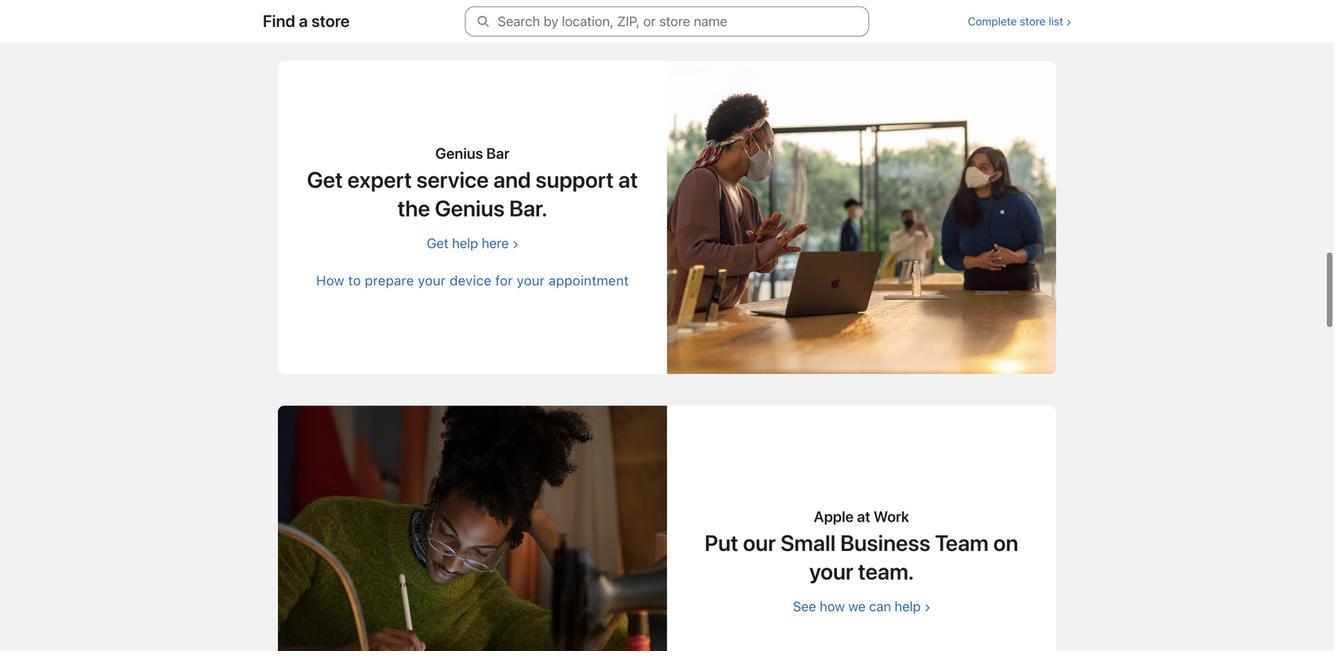Task type: locate. For each thing, give the bounding box(es) containing it.
see how we can help
[[793, 599, 921, 615]]

0 horizontal spatial store
[[311, 11, 350, 31]]

get
[[307, 167, 343, 193], [427, 235, 448, 251]]

find a store
[[263, 11, 350, 31]]

get left expert
[[307, 167, 343, 193]]

prepare
[[365, 273, 414, 289]]

genius bar.
[[435, 195, 547, 222]]

1 horizontal spatial get
[[427, 235, 448, 251]]

1 horizontal spatial store
[[1020, 15, 1046, 28]]

help
[[452, 235, 478, 251], [895, 599, 921, 615]]

0 vertical spatial get
[[307, 167, 343, 193]]

store
[[311, 11, 350, 31], [1020, 15, 1046, 28]]

0 horizontal spatial after image
[[509, 235, 518, 251]]

at left work
[[857, 508, 871, 526]]

we
[[848, 599, 866, 615]]

1 horizontal spatial after image
[[921, 599, 930, 615]]

apple
[[814, 508, 854, 526]]

bar
[[486, 145, 510, 162]]

0 horizontal spatial get
[[307, 167, 343, 193]]

at
[[618, 167, 638, 193], [857, 508, 871, 526]]

put
[[705, 530, 738, 557]]

1 vertical spatial help
[[895, 599, 921, 615]]

how
[[820, 599, 845, 615]]

after image up for
[[509, 235, 518, 251]]

see
[[793, 599, 816, 615]]

after image right can
[[921, 599, 930, 615]]

your left device
[[418, 273, 446, 289]]

1 vertical spatial after image
[[921, 599, 930, 615]]

0 horizontal spatial help
[[452, 235, 478, 251]]

how to prepare your device for your appointment button
[[316, 271, 629, 291]]

and
[[493, 167, 531, 193]]

after image for see how we can help
[[921, 599, 930, 615]]

after image
[[509, 235, 518, 251], [921, 599, 930, 615]]

store right a
[[311, 11, 350, 31]]

2 horizontal spatial your
[[809, 559, 854, 585]]

your
[[418, 273, 446, 289], [517, 273, 545, 289], [809, 559, 854, 585]]

get help here
[[427, 235, 509, 251]]

1 vertical spatial at
[[857, 508, 871, 526]]

at right the 'support'
[[618, 167, 638, 193]]

store left list
[[1020, 15, 1046, 28]]

the
[[398, 195, 430, 222]]

get down the
[[427, 235, 448, 251]]

genius
[[435, 145, 483, 162]]

here
[[482, 235, 509, 251]]

business
[[840, 530, 931, 557]]

0 vertical spatial after image
[[509, 235, 518, 251]]

1 horizontal spatial help
[[895, 599, 921, 615]]

1 vertical spatial get
[[427, 235, 448, 251]]

complete store list link
[[968, 15, 1071, 28]]

your up how
[[809, 559, 854, 585]]

work
[[874, 508, 909, 526]]

complete store list
[[968, 15, 1063, 28]]

team
[[935, 530, 989, 557]]

0 horizontal spatial at
[[618, 167, 638, 193]]

how
[[316, 273, 344, 289]]

after image for get help here
[[509, 235, 518, 251]]

0 vertical spatial at
[[618, 167, 638, 193]]

your right for
[[517, 273, 545, 289]]

help right can
[[895, 599, 921, 615]]

help left here
[[452, 235, 478, 251]]

1 horizontal spatial at
[[857, 508, 871, 526]]



Task type: vqa. For each thing, say whether or not it's contained in the screenshot.
the prepare at top left
yes



Task type: describe. For each thing, give the bounding box(es) containing it.
device
[[450, 273, 491, 289]]

your inside apple at work put our small business team on your team.
[[809, 559, 854, 585]]

support
[[536, 167, 614, 193]]

small
[[781, 530, 836, 557]]

at inside genius bar get expert service and  support at the genius bar.
[[618, 167, 638, 193]]

to
[[348, 273, 361, 289]]

get help here link
[[427, 235, 518, 251]]

can
[[869, 599, 891, 615]]

genius bar get expert service and  support at the genius bar.
[[307, 145, 638, 222]]

we'll help you get started. and keep going. element
[[262, 61, 1072, 651]]

a
[[299, 11, 308, 31]]

0 horizontal spatial your
[[418, 273, 446, 289]]

for
[[495, 273, 513, 289]]

expert
[[348, 167, 412, 193]]

Find a store text field
[[465, 6, 869, 37]]

team.
[[858, 559, 914, 585]]

appointment
[[549, 273, 629, 289]]

on
[[993, 530, 1019, 557]]

service
[[417, 167, 489, 193]]

complete
[[968, 15, 1017, 28]]

list
[[1049, 15, 1063, 28]]

see how we can help link
[[793, 599, 930, 615]]

0 vertical spatial help
[[452, 235, 478, 251]]

find a store button
[[263, 11, 350, 31]]

apple at work put our small business team on your team.
[[705, 508, 1019, 585]]

1 horizontal spatial your
[[517, 273, 545, 289]]

our
[[743, 530, 776, 557]]

find
[[263, 11, 295, 31]]

at inside apple at work put our small business team on your team.
[[857, 508, 871, 526]]

how to prepare your device for your appointment
[[316, 273, 629, 289]]

get inside genius bar get expert service and  support at the genius bar.
[[307, 167, 343, 193]]



